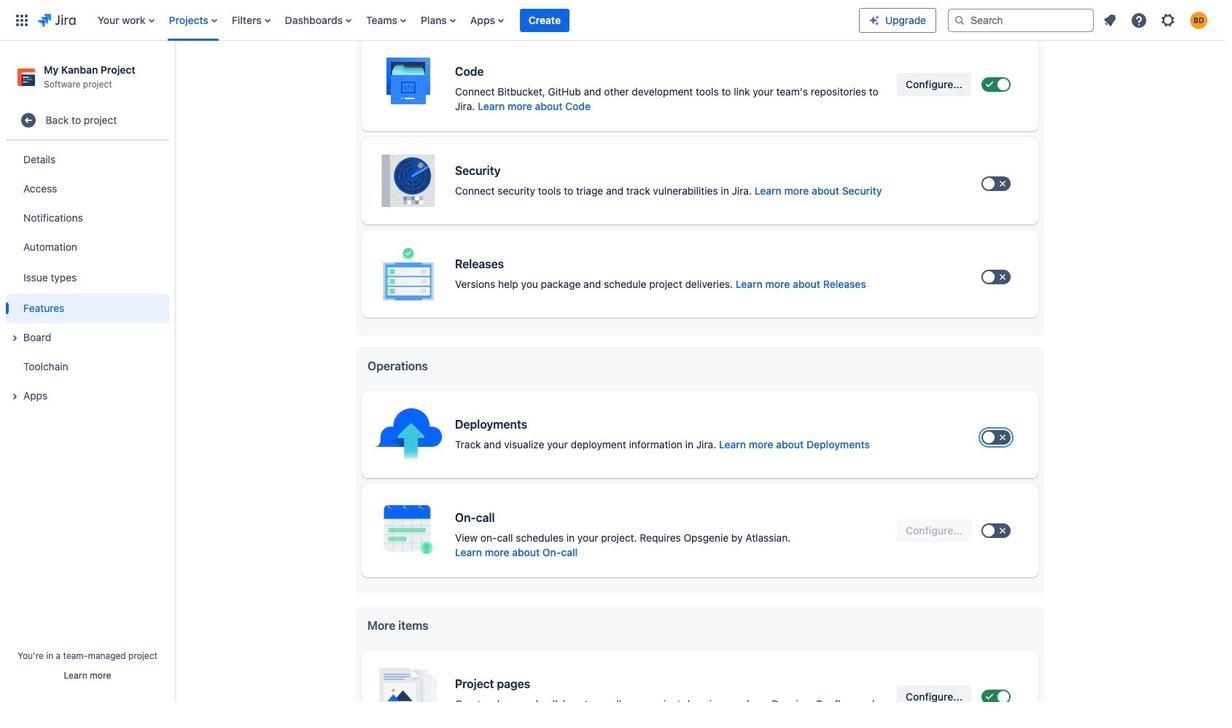 Task type: describe. For each thing, give the bounding box(es) containing it.
search image
[[954, 14, 966, 26]]

notifications image
[[1102, 11, 1119, 29]]

sidebar navigation image
[[159, 58, 191, 88]]

2 expand image from the top
[[6, 388, 23, 406]]

sidebar element
[[0, 41, 175, 703]]

appswitcher icon image
[[13, 11, 31, 29]]

settings image
[[1160, 11, 1178, 29]]



Task type: vqa. For each thing, say whether or not it's contained in the screenshot.
menu bar
no



Task type: locate. For each thing, give the bounding box(es) containing it.
banner
[[0, 0, 1226, 41]]

help image
[[1131, 11, 1149, 29]]

0 horizontal spatial list
[[90, 0, 860, 40]]

1 vertical spatial expand image
[[6, 388, 23, 406]]

list item
[[520, 0, 570, 40]]

0 vertical spatial expand image
[[6, 330, 23, 347]]

your profile and settings image
[[1191, 11, 1208, 29]]

group inside the sidebar 'element'
[[6, 141, 169, 415]]

1 horizontal spatial list
[[1097, 7, 1217, 33]]

group
[[6, 141, 169, 415]]

list
[[90, 0, 860, 40], [1097, 7, 1217, 33]]

jira image
[[38, 11, 76, 29], [38, 11, 76, 29]]

1 expand image from the top
[[6, 330, 23, 347]]

expand image
[[6, 330, 23, 347], [6, 388, 23, 406]]

Search field
[[949, 8, 1095, 32]]

primary element
[[9, 0, 860, 40]]

None search field
[[949, 8, 1095, 32]]



